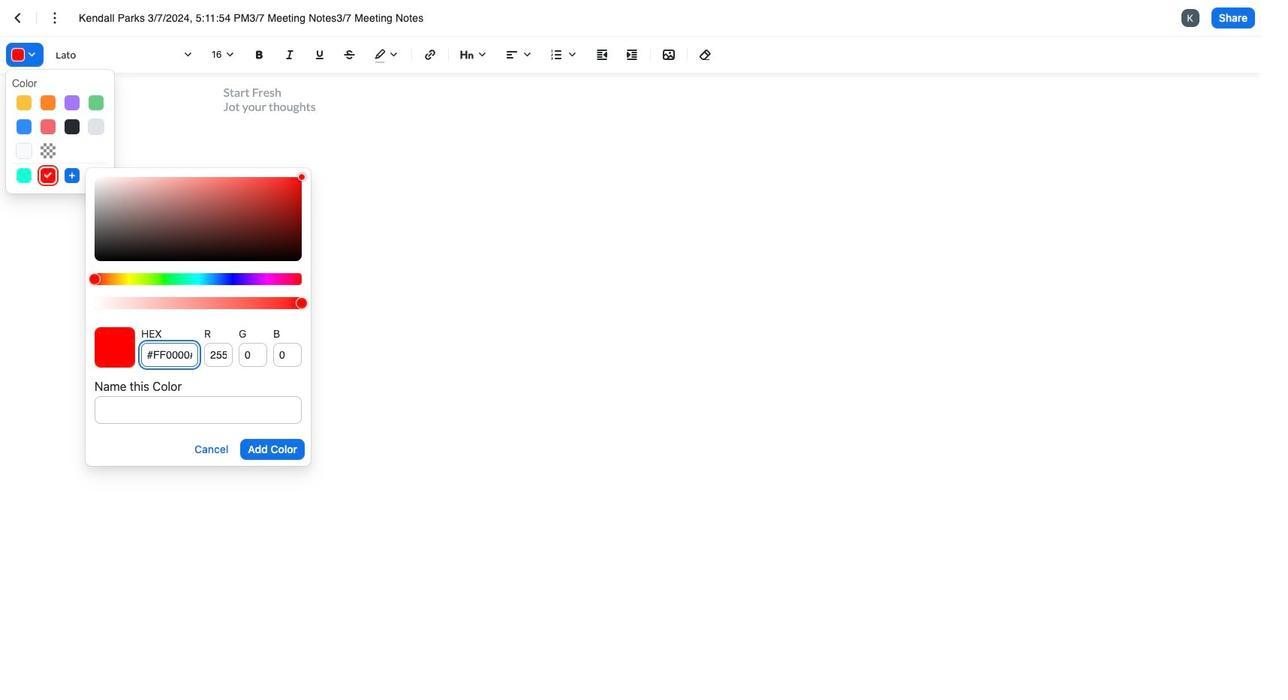 Task type: locate. For each thing, give the bounding box(es) containing it.
red menu item
[[41, 119, 56, 134]]

more image
[[46, 9, 64, 27]]

#00ffd9ff menu item
[[17, 168, 32, 183]]

green menu item
[[89, 95, 104, 110]]

yellow menu item
[[17, 95, 32, 110]]

#ff0000 menu item
[[41, 168, 56, 183]]

bold image
[[251, 46, 269, 64]]

None text field
[[79, 10, 451, 26]]

None number field
[[204, 343, 233, 367], [239, 343, 267, 367], [273, 343, 302, 367], [204, 343, 233, 367], [239, 343, 267, 367], [273, 343, 302, 367]]

increase indent image
[[623, 46, 641, 64]]

insert image image
[[660, 46, 678, 64]]

blue menu item
[[17, 119, 32, 134]]

strikethrough image
[[341, 46, 359, 64]]

menu
[[6, 70, 114, 194]]

None text field
[[141, 343, 198, 367], [95, 396, 302, 424], [141, 343, 198, 367], [95, 396, 302, 424]]

gray menu item
[[89, 119, 104, 134]]

black menu item
[[65, 119, 80, 134]]



Task type: vqa. For each thing, say whether or not it's contained in the screenshot.
Sign Up Free button in the right top of the page
no



Task type: describe. For each thing, give the bounding box(es) containing it.
link image
[[421, 46, 439, 64]]

orange menu item
[[41, 95, 56, 110]]

kendall parks image
[[1182, 9, 1200, 27]]

purple menu item
[[65, 95, 80, 110]]

white menu item
[[17, 143, 32, 158]]

all notes image
[[9, 9, 27, 27]]

clear menu item
[[41, 143, 56, 158]]

underline image
[[311, 46, 329, 64]]

clear style image
[[697, 46, 715, 64]]

italic image
[[281, 46, 299, 64]]

decrease indent image
[[593, 46, 611, 64]]



